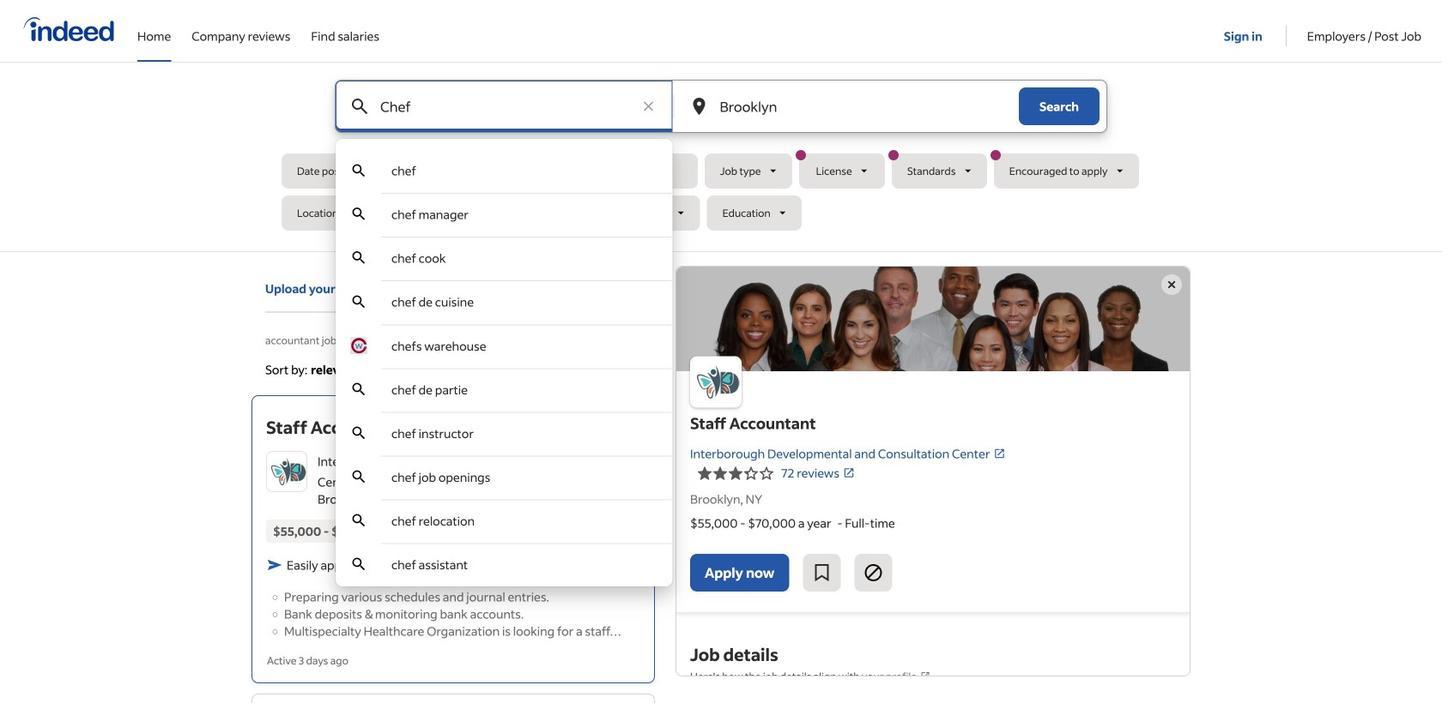 Task type: describe. For each thing, give the bounding box(es) containing it.
chefs warehouse company results image
[[350, 337, 367, 354]]

3.2 out of 5 stars image
[[697, 464, 774, 484]]

close job details image
[[1162, 275, 1182, 295]]

search suggestions list box
[[336, 149, 673, 587]]

interborough developmental and consultation center (opens in a new tab) image
[[994, 448, 1006, 460]]

help icon image
[[621, 360, 641, 380]]

save this job image
[[812, 563, 832, 584]]



Task type: locate. For each thing, give the bounding box(es) containing it.
3.2 out of 5 stars. link to 72 reviews company ratings (opens in a new tab) image
[[843, 468, 855, 480]]

not interested image
[[863, 563, 884, 584]]

None search field
[[282, 80, 1161, 587]]

group
[[609, 404, 646, 442]]

Edit location text field
[[716, 81, 985, 132]]

search: Job title, keywords, or company text field
[[377, 81, 631, 132]]

job preferences (opens in a new window) image
[[920, 672, 931, 682]]

interborough developmental and consultation center logo image
[[676, 267, 1190, 372], [690, 357, 742, 408]]

3.2 out of five stars rating image
[[363, 475, 393, 490]]

clear what input image
[[640, 98, 657, 115]]

company logo image
[[267, 452, 306, 492]]



Task type: vqa. For each thing, say whether or not it's contained in the screenshot.
second missing qualification icon from left
no



